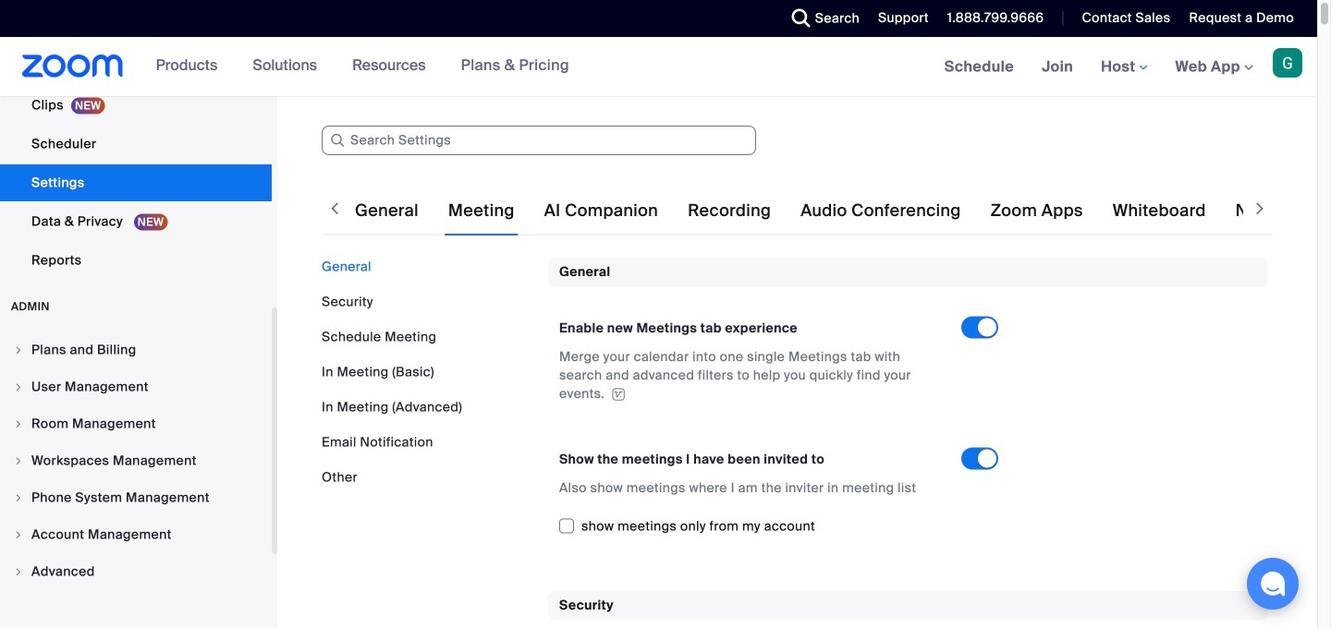 Task type: describe. For each thing, give the bounding box(es) containing it.
application inside general element
[[559, 348, 945, 403]]

right image for 4th menu item from the top
[[13, 456, 24, 467]]

1 menu item from the top
[[0, 333, 272, 368]]

2 menu item from the top
[[0, 370, 272, 405]]

scroll right image
[[1251, 200, 1269, 218]]

profile picture image
[[1273, 48, 1303, 78]]

Search Settings text field
[[322, 126, 756, 155]]

5 menu item from the top
[[0, 481, 272, 516]]

zoom logo image
[[22, 55, 124, 78]]

scroll left image
[[325, 200, 344, 218]]

side navigation navigation
[[0, 0, 277, 629]]

product information navigation
[[142, 37, 583, 96]]

general element
[[548, 258, 1268, 562]]

7 menu item from the top
[[0, 555, 272, 590]]

6 menu item from the top
[[0, 518, 272, 553]]

tabs of my account settings page tab list
[[351, 185, 1331, 237]]



Task type: locate. For each thing, give the bounding box(es) containing it.
1 right image from the top
[[13, 419, 24, 430]]

right image for third menu item
[[13, 419, 24, 430]]

right image
[[13, 419, 24, 430], [13, 456, 24, 467], [13, 567, 24, 578]]

open chat image
[[1260, 571, 1286, 597]]

1 vertical spatial right image
[[13, 456, 24, 467]]

menu item
[[0, 333, 272, 368], [0, 370, 272, 405], [0, 407, 272, 442], [0, 444, 272, 479], [0, 481, 272, 516], [0, 518, 272, 553], [0, 555, 272, 590]]

3 right image from the top
[[13, 567, 24, 578]]

4 menu item from the top
[[0, 444, 272, 479]]

right image
[[13, 345, 24, 356], [13, 382, 24, 393], [13, 493, 24, 504], [13, 530, 24, 541]]

right image for 1st menu item from the bottom
[[13, 567, 24, 578]]

0 vertical spatial right image
[[13, 419, 24, 430]]

banner
[[0, 37, 1317, 98]]

3 menu item from the top
[[0, 407, 272, 442]]

right image for fifth menu item from the top
[[13, 493, 24, 504]]

menu bar
[[322, 258, 534, 487]]

1 right image from the top
[[13, 345, 24, 356]]

3 right image from the top
[[13, 493, 24, 504]]

4 right image from the top
[[13, 530, 24, 541]]

admin menu menu
[[0, 333, 272, 592]]

personal menu menu
[[0, 0, 272, 281]]

2 vertical spatial right image
[[13, 567, 24, 578]]

right image for sixth menu item
[[13, 530, 24, 541]]

meetings navigation
[[931, 37, 1317, 98]]

support version for enable new meetings tab experience image
[[609, 388, 628, 401]]

2 right image from the top
[[13, 382, 24, 393]]

right image for 6th menu item from the bottom of the admin menu menu
[[13, 382, 24, 393]]

application
[[559, 348, 945, 403]]

right image for seventh menu item from the bottom
[[13, 345, 24, 356]]

2 right image from the top
[[13, 456, 24, 467]]



Task type: vqa. For each thing, say whether or not it's contained in the screenshot.
first ok image from the left
no



